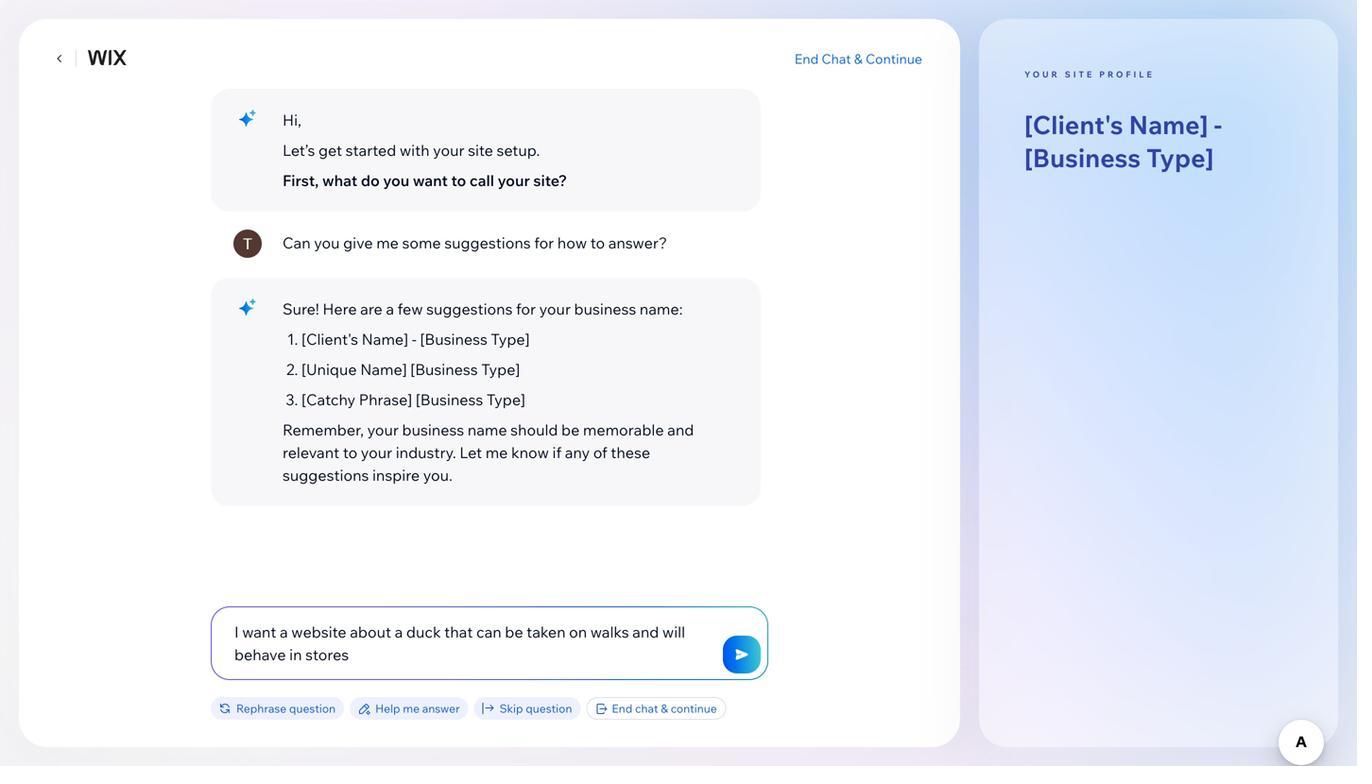 Task type: locate. For each thing, give the bounding box(es) containing it.
1 vertical spatial for
[[516, 300, 536, 319]]

2 vertical spatial me
[[403, 702, 420, 716]]

question right rephrase
[[289, 702, 336, 716]]

name] for profile
[[1129, 109, 1209, 140]]

end
[[795, 50, 819, 67], [612, 702, 633, 716]]

first, what do you want to call your site?
[[283, 171, 567, 190]]

to left call
[[451, 171, 466, 190]]

Write your answer text field
[[212, 608, 768, 680]]

2 question from the left
[[526, 702, 572, 716]]

[business
[[1025, 142, 1141, 173], [420, 330, 488, 349], [411, 360, 478, 379], [416, 390, 483, 409]]

0 horizontal spatial business
[[402, 421, 464, 440]]

2 horizontal spatial me
[[486, 443, 508, 462]]

&
[[854, 50, 863, 67], [661, 702, 668, 716]]

for
[[534, 234, 554, 252], [516, 300, 536, 319]]

to
[[451, 171, 466, 190], [591, 234, 605, 252], [343, 443, 358, 462]]

answer
[[422, 702, 460, 716]]

0 horizontal spatial me
[[377, 234, 399, 252]]

0 vertical spatial for
[[534, 234, 554, 252]]

you right can
[[314, 234, 340, 252]]

are
[[360, 300, 383, 319]]

do
[[361, 171, 380, 190]]

suggestions down call
[[445, 234, 531, 252]]

for down "can you give me some suggestions for how to answer?"
[[516, 300, 536, 319]]

2 horizontal spatial to
[[591, 234, 605, 252]]

for for your
[[516, 300, 536, 319]]

1 horizontal spatial &
[[854, 50, 863, 67]]

and
[[668, 421, 694, 440]]

rephrase
[[236, 702, 287, 716]]

1 vertical spatial -
[[412, 330, 417, 349]]

let
[[460, 443, 482, 462]]

0 vertical spatial -
[[1214, 109, 1223, 140]]

me right help
[[403, 702, 420, 716]]

[unique
[[302, 360, 357, 379]]

your
[[433, 141, 465, 160], [498, 171, 530, 190], [540, 300, 571, 319], [367, 421, 399, 440], [361, 443, 392, 462]]

0 vertical spatial me
[[377, 234, 399, 252]]

your site profile
[[1025, 69, 1155, 79]]

0 vertical spatial to
[[451, 171, 466, 190]]

1 vertical spatial &
[[661, 702, 668, 716]]

0 horizontal spatial question
[[289, 702, 336, 716]]

end chat & continue
[[795, 50, 923, 67]]

[client's down site
[[1025, 109, 1124, 140]]

1 vertical spatial you
[[314, 234, 340, 252]]

0 vertical spatial you
[[383, 171, 410, 190]]

0 horizontal spatial you
[[314, 234, 340, 252]]

0 horizontal spatial &
[[661, 702, 668, 716]]

name
[[468, 421, 507, 440]]

suggestions for few
[[426, 300, 513, 319]]

answer?
[[609, 234, 668, 252]]

0 horizontal spatial [client's name] - [business type]
[[302, 330, 530, 349]]

[client's name] - [business type] up [unique name] [business type]
[[302, 330, 530, 349]]

let's get started with your site setup.
[[283, 141, 540, 160]]

1 vertical spatial business
[[402, 421, 464, 440]]

site?
[[534, 171, 567, 190]]

your up inspire
[[361, 443, 392, 462]]

your down the "setup."
[[498, 171, 530, 190]]

2 vertical spatial name]
[[360, 360, 407, 379]]

end chat & continue
[[612, 702, 717, 716]]

me down name
[[486, 443, 508, 462]]

to right how
[[591, 234, 605, 252]]

setup.
[[497, 141, 540, 160]]

1 vertical spatial me
[[486, 443, 508, 462]]

[client's name] - [business type]
[[1025, 109, 1223, 173], [302, 330, 530, 349]]

business left the name:
[[574, 300, 636, 319]]

here
[[323, 300, 357, 319]]

-
[[1214, 109, 1223, 140], [412, 330, 417, 349]]

0 horizontal spatial to
[[343, 443, 358, 462]]

should
[[511, 421, 558, 440]]

1 horizontal spatial [client's
[[1025, 109, 1124, 140]]

1 vertical spatial end
[[612, 702, 633, 716]]

your left site in the left top of the page
[[433, 141, 465, 160]]

& for continue
[[854, 50, 863, 67]]

any
[[565, 443, 590, 462]]

name] down profile
[[1129, 109, 1209, 140]]

to down remember,
[[343, 443, 358, 462]]

0 horizontal spatial -
[[412, 330, 417, 349]]

1 horizontal spatial -
[[1214, 109, 1223, 140]]

first,
[[283, 171, 319, 190]]

0 vertical spatial &
[[854, 50, 863, 67]]

end for end chat & continue
[[795, 50, 819, 67]]

chat
[[822, 50, 851, 67]]

you
[[383, 171, 410, 190], [314, 234, 340, 252]]

1 vertical spatial suggestions
[[426, 300, 513, 319]]

name] inside [client's name] - [business type]
[[1129, 109, 1209, 140]]

suggestions down the relevant
[[283, 466, 369, 485]]

phrase]
[[359, 390, 412, 409]]

[client's
[[1025, 109, 1124, 140], [302, 330, 358, 349]]

0 vertical spatial end
[[795, 50, 819, 67]]

2 vertical spatial suggestions
[[283, 466, 369, 485]]

name] for are
[[360, 360, 407, 379]]

site
[[1065, 69, 1095, 79]]

question right skip
[[526, 702, 572, 716]]

business
[[574, 300, 636, 319], [402, 421, 464, 440]]

a
[[386, 300, 394, 319]]

type]
[[1147, 142, 1214, 173], [491, 330, 530, 349], [481, 360, 520, 379], [487, 390, 526, 409]]

0 vertical spatial suggestions
[[445, 234, 531, 252]]

business up industry.
[[402, 421, 464, 440]]

& inside button
[[854, 50, 863, 67]]

what
[[322, 171, 358, 190]]

sure! here are a few suggestions for your business name:
[[283, 300, 683, 319]]

1 question from the left
[[289, 702, 336, 716]]

[client's up "[unique"
[[302, 330, 358, 349]]

1 horizontal spatial [client's name] - [business type]
[[1025, 109, 1223, 173]]

1 vertical spatial [client's name] - [business type]
[[302, 330, 530, 349]]

me
[[377, 234, 399, 252], [486, 443, 508, 462], [403, 702, 420, 716]]

[catchy phrase] [business type]
[[302, 390, 526, 409]]

end inside button
[[795, 50, 819, 67]]

suggestions
[[445, 234, 531, 252], [426, 300, 513, 319], [283, 466, 369, 485]]

name] down a at the top left of the page
[[362, 330, 409, 349]]

1 horizontal spatial end
[[795, 50, 819, 67]]

let's
[[283, 141, 315, 160]]

to inside remember, your business name should be memorable and relevant to your industry. let me know if any of these suggestions inspire you.
[[343, 443, 358, 462]]

sure!
[[283, 300, 319, 319]]

for left how
[[534, 234, 554, 252]]

end chat & continue button
[[795, 50, 923, 67]]

2 vertical spatial to
[[343, 443, 358, 462]]

1 horizontal spatial question
[[526, 702, 572, 716]]

name]
[[1129, 109, 1209, 140], [362, 330, 409, 349], [360, 360, 407, 379]]

me right give
[[377, 234, 399, 252]]

1 vertical spatial to
[[591, 234, 605, 252]]

0 vertical spatial [client's
[[1025, 109, 1124, 140]]

[client's name] - [business type] down profile
[[1025, 109, 1223, 173]]

suggestions right few
[[426, 300, 513, 319]]

inspire
[[372, 466, 420, 485]]

question
[[289, 702, 336, 716], [526, 702, 572, 716]]

[catchy
[[302, 390, 356, 409]]

1 horizontal spatial business
[[574, 300, 636, 319]]

rephrase question
[[236, 702, 336, 716]]

you right do
[[383, 171, 410, 190]]

0 vertical spatial name]
[[1129, 109, 1209, 140]]

0 horizontal spatial end
[[612, 702, 633, 716]]

business inside remember, your business name should be memorable and relevant to your industry. let me know if any of these suggestions inspire you.
[[402, 421, 464, 440]]

give
[[343, 234, 373, 252]]

name] up phrase]
[[360, 360, 407, 379]]

0 horizontal spatial [client's
[[302, 330, 358, 349]]



Task type: vqa. For each thing, say whether or not it's contained in the screenshot.
And
yes



Task type: describe. For each thing, give the bounding box(es) containing it.
hi,
[[283, 111, 301, 130]]

want
[[413, 171, 448, 190]]

some
[[402, 234, 441, 252]]

question for skip question
[[526, 702, 572, 716]]

skip
[[500, 702, 523, 716]]

how
[[558, 234, 587, 252]]

get
[[319, 141, 342, 160]]

& for continue
[[661, 702, 668, 716]]

remember,
[[283, 421, 364, 440]]

be
[[562, 421, 580, 440]]

end for end chat & continue
[[612, 702, 633, 716]]

1 vertical spatial name]
[[362, 330, 409, 349]]

few
[[398, 300, 423, 319]]

you.
[[423, 466, 453, 485]]

relevant
[[283, 443, 340, 462]]

skip question
[[500, 702, 572, 716]]

chat
[[635, 702, 659, 716]]

your down how
[[540, 300, 571, 319]]

continue
[[866, 50, 923, 67]]

[business down "sure! here are a few suggestions for your business name:"
[[420, 330, 488, 349]]

1 vertical spatial [client's
[[302, 330, 358, 349]]

1 horizontal spatial to
[[451, 171, 466, 190]]

site
[[468, 141, 493, 160]]

[unique name] [business type]
[[302, 360, 520, 379]]

suggestions inside remember, your business name should be memorable and relevant to your industry. let me know if any of these suggestions inspire you.
[[283, 466, 369, 485]]

terry image
[[234, 230, 262, 258]]

industry.
[[396, 443, 456, 462]]

for for how
[[534, 234, 554, 252]]

if
[[553, 443, 562, 462]]

0 vertical spatial business
[[574, 300, 636, 319]]

continue
[[671, 702, 717, 716]]

started
[[346, 141, 396, 160]]

[business up name
[[416, 390, 483, 409]]

0 vertical spatial [client's name] - [business type]
[[1025, 109, 1223, 173]]

help me answer
[[375, 702, 460, 716]]

[business down site
[[1025, 142, 1141, 173]]

with
[[400, 141, 430, 160]]

can
[[283, 234, 311, 252]]

me inside remember, your business name should be memorable and relevant to your industry. let me know if any of these suggestions inspire you.
[[486, 443, 508, 462]]

name:
[[640, 300, 683, 319]]

memorable
[[583, 421, 664, 440]]

call
[[470, 171, 494, 190]]

question for rephrase question
[[289, 702, 336, 716]]

your down phrase]
[[367, 421, 399, 440]]

can you give me some suggestions for how to answer?
[[283, 234, 668, 252]]

[business up [catchy phrase] [business type]
[[411, 360, 478, 379]]

suggestions for some
[[445, 234, 531, 252]]

these
[[611, 443, 651, 462]]

help
[[375, 702, 400, 716]]

1 horizontal spatial you
[[383, 171, 410, 190]]

of
[[594, 443, 608, 462]]

know
[[511, 443, 549, 462]]

profile
[[1100, 69, 1155, 79]]

remember, your business name should be memorable and relevant to your industry. let me know if any of these suggestions inspire you.
[[283, 421, 694, 485]]

1 horizontal spatial me
[[403, 702, 420, 716]]

your
[[1025, 69, 1061, 79]]



